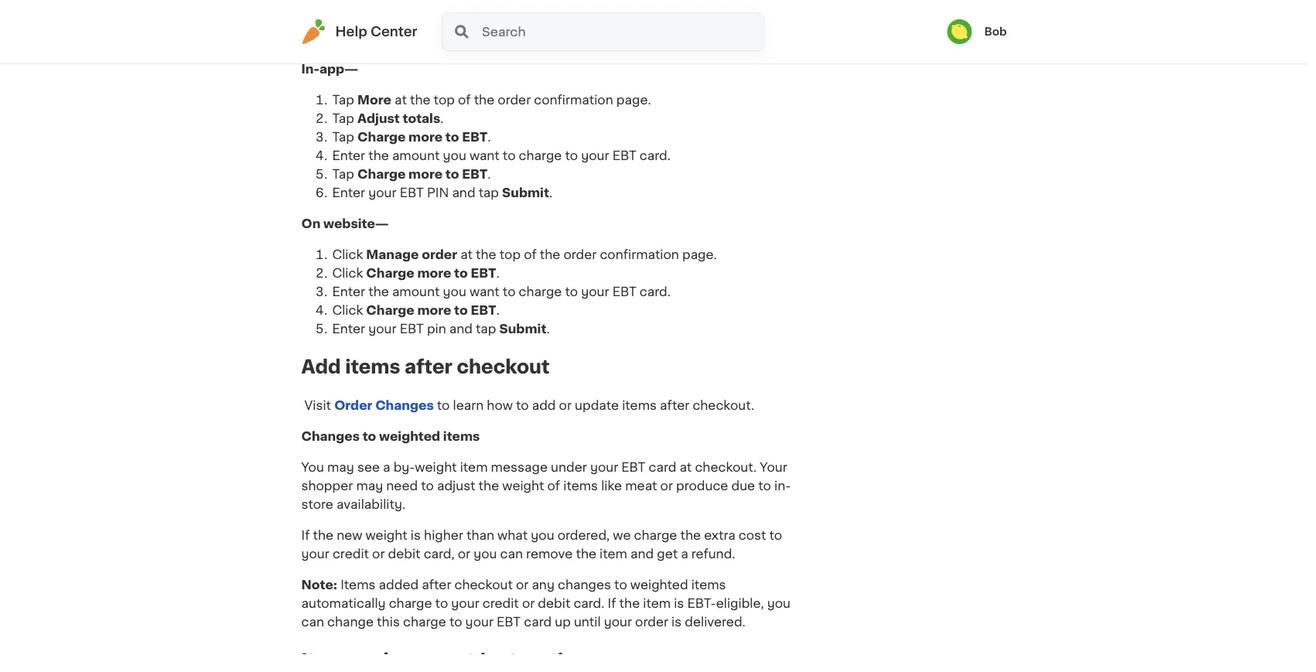 Task type: locate. For each thing, give the bounding box(es) containing it.
items up order changes link
[[345, 358, 400, 377]]

how
[[487, 400, 513, 412]]

0 vertical spatial want
[[469, 149, 500, 162]]

enter
[[332, 149, 365, 162], [332, 186, 365, 199], [332, 285, 365, 298], [332, 322, 365, 335]]

card inside you may see a by-weight item message under your ebt card at checkout. your shopper may need to adjust the weight of items like meat or produce due to in- store availability.
[[649, 462, 676, 474]]

1 horizontal spatial at
[[460, 248, 473, 261]]

0 vertical spatial if
[[301, 530, 310, 542]]

0 vertical spatial may
[[327, 462, 354, 474]]

0 vertical spatial can
[[500, 548, 523, 561]]

2 click from the top
[[332, 267, 363, 279]]

if
[[301, 530, 310, 542], [608, 598, 616, 610]]

1 vertical spatial is
[[674, 598, 684, 610]]

1 vertical spatial changes
[[301, 431, 360, 443]]

order
[[498, 93, 531, 106], [422, 248, 457, 261], [564, 248, 597, 261], [635, 616, 668, 629]]

can inside items added after checkout or any changes to weighted items automatically charge to your credit or debit card. if the item is ebt-eligible, you can change this charge to your ebt card up until your order is delivered.
[[301, 616, 324, 629]]

more
[[409, 131, 443, 143], [409, 168, 443, 180], [417, 267, 451, 279], [417, 304, 451, 316]]

learn
[[453, 400, 484, 412]]

item down we
[[600, 548, 627, 561]]

1 horizontal spatial card
[[649, 462, 676, 474]]

1 vertical spatial page.
[[682, 248, 717, 261]]

0 vertical spatial item
[[460, 462, 488, 474]]

1 horizontal spatial page.
[[682, 248, 717, 261]]

debit
[[388, 548, 420, 561], [538, 598, 570, 610]]

enter down 'adjust'
[[332, 149, 365, 162]]

is inside if the new weight is higher than what you ordered, we charge the extra cost to your credit or debit card, or you can remove the item and get a refund.
[[411, 530, 421, 542]]

1 vertical spatial debit
[[538, 598, 570, 610]]

card. inside items added after checkout or any changes to weighted items automatically charge to your credit or debit card. if the item is ebt-eligible, you can change this charge to your ebt card up until your order is delivered.
[[574, 598, 605, 610]]

debit up up
[[538, 598, 570, 610]]

1 horizontal spatial a
[[681, 548, 688, 561]]

center
[[370, 25, 417, 38]]

add
[[301, 358, 341, 377]]

note:
[[301, 579, 337, 592]]

amount up pin
[[392, 285, 440, 298]]

0 horizontal spatial of
[[458, 93, 471, 106]]

0 horizontal spatial can
[[301, 616, 324, 629]]

1 tap from the top
[[332, 93, 354, 106]]

may up shopper
[[327, 462, 354, 474]]

2 vertical spatial item
[[643, 598, 671, 610]]

tap inside tap more at the top of the order confirmation page. tap adjust totals . tap charge more to ebt . enter the amount you want to charge to your ebt card. tap charge more to ebt . enter your ebt pin and tap submit .
[[479, 186, 499, 199]]

if inside items added after checkout or any changes to weighted items automatically charge to your credit or debit card. if the item is ebt-eligible, you can change this charge to your ebt card up until your order is delivered.
[[608, 598, 616, 610]]

app—
[[319, 63, 358, 75]]

page.
[[616, 93, 651, 106], [682, 248, 717, 261]]

weight inside if the new weight is higher than what you ordered, we charge the extra cost to your credit or debit card, or you can remove the item and get a refund.
[[365, 530, 407, 542]]

update
[[575, 400, 619, 412]]

checkout. inside you may see a by-weight item message under your ebt card at checkout. your shopper may need to adjust the weight of items like meat or produce due to in- store availability.
[[695, 462, 757, 474]]

submit
[[502, 186, 549, 199], [499, 322, 546, 335]]

or down any
[[522, 598, 535, 610]]

2 horizontal spatial at
[[680, 462, 692, 474]]

checkout inside items added after checkout or any changes to weighted items automatically charge to your credit or debit card. if the item is ebt-eligible, you can change this charge to your ebt card up until your order is delivered.
[[455, 579, 513, 592]]

1 vertical spatial and
[[449, 322, 473, 335]]

0 vertical spatial of
[[458, 93, 471, 106]]

2 want from the top
[[469, 285, 500, 298]]

0 vertical spatial and
[[452, 186, 475, 199]]

items
[[345, 358, 400, 377], [622, 400, 657, 412], [443, 431, 480, 443], [563, 480, 598, 493], [691, 579, 726, 592]]

a right get
[[681, 548, 688, 561]]

items up ebt-
[[691, 579, 726, 592]]

you
[[301, 462, 324, 474]]

credit inside if the new weight is higher than what you ordered, we charge the extra cost to your credit or debit card, or you can remove the item and get a refund.
[[333, 548, 369, 561]]

or down than
[[458, 548, 470, 561]]

you
[[443, 149, 466, 162], [443, 285, 466, 298], [531, 530, 554, 542], [474, 548, 497, 561], [767, 598, 791, 610]]

items down under
[[563, 480, 598, 493]]

2 vertical spatial is
[[672, 616, 682, 629]]

like
[[601, 480, 622, 493]]

1 vertical spatial a
[[681, 548, 688, 561]]

or right add
[[559, 400, 572, 412]]

1 vertical spatial may
[[356, 480, 383, 493]]

your
[[760, 462, 787, 474]]

checkout
[[457, 358, 550, 377], [455, 579, 513, 592]]

credit inside items added after checkout or any changes to weighted items automatically charge to your credit or debit card. if the item is ebt-eligible, you can change this charge to your ebt card up until your order is delivered.
[[483, 598, 519, 610]]

can
[[500, 548, 523, 561], [301, 616, 324, 629]]

pin
[[427, 186, 449, 199]]

1 horizontal spatial weight
[[415, 462, 457, 474]]

0 vertical spatial submit
[[502, 186, 549, 199]]

card left up
[[524, 616, 552, 629]]

want inside tap more at the top of the order confirmation page. tap adjust totals . tap charge more to ebt . enter the amount you want to charge to your ebt card. tap charge more to ebt . enter your ebt pin and tap submit .
[[469, 149, 500, 162]]

confirmation inside tap more at the top of the order confirmation page. tap adjust totals . tap charge more to ebt . enter the amount you want to charge to your ebt card. tap charge more to ebt . enter your ebt pin and tap submit .
[[534, 93, 613, 106]]

3 tap from the top
[[332, 131, 354, 143]]

want inside click manage order at the top of the order confirmation page. click charge more to ebt . enter the amount you want to charge to your ebt card. click charge more to ebt . enter your ebt pin and tap submit .
[[469, 285, 500, 298]]

in-
[[301, 63, 319, 75]]

1 vertical spatial submit
[[499, 322, 546, 335]]

1 vertical spatial credit
[[483, 598, 519, 610]]

0 vertical spatial is
[[411, 530, 421, 542]]

checkout down than
[[455, 579, 513, 592]]

if down the changes
[[608, 598, 616, 610]]

1 vertical spatial of
[[524, 248, 537, 261]]

is left delivered.
[[672, 616, 682, 629]]

1 vertical spatial click
[[332, 267, 363, 279]]

ebt inside you may see a by-weight item message under your ebt card at checkout. your shopper may need to adjust the weight of items like meat or produce due to in- store availability.
[[621, 462, 646, 474]]

weighted up the by-
[[379, 431, 440, 443]]

1 vertical spatial item
[[600, 548, 627, 561]]

2 horizontal spatial of
[[547, 480, 560, 493]]

weight
[[415, 462, 457, 474], [502, 480, 544, 493], [365, 530, 407, 542]]

0 vertical spatial click
[[332, 248, 363, 261]]

amount down totals
[[392, 149, 440, 162]]

0 vertical spatial card.
[[640, 149, 671, 162]]

0 vertical spatial card
[[649, 462, 676, 474]]

is
[[411, 530, 421, 542], [674, 598, 684, 610], [672, 616, 682, 629]]

of inside click manage order at the top of the order confirmation page. click charge more to ebt . enter the amount you want to charge to your ebt card. click charge more to ebt . enter your ebt pin and tap submit .
[[524, 248, 537, 261]]

checkout up how
[[457, 358, 550, 377]]

2 tap from the top
[[332, 112, 354, 124]]

tap left 'adjust'
[[332, 112, 354, 124]]

is left ebt-
[[674, 598, 684, 610]]

of inside you may see a by-weight item message under your ebt card at checkout. your shopper may need to adjust the weight of items like meat or produce due to in- store availability.
[[547, 480, 560, 493]]

shopper
[[301, 480, 353, 493]]

if down store
[[301, 530, 310, 542]]

submit inside click manage order at the top of the order confirmation page. click charge more to ebt . enter the amount you want to charge to your ebt card. click charge more to ebt . enter your ebt pin and tap submit .
[[499, 322, 546, 335]]

order inside items added after checkout or any changes to weighted items automatically charge to your credit or debit card. if the item is ebt-eligible, you can change this charge to your ebt card up until your order is delivered.
[[635, 616, 668, 629]]

card.
[[640, 149, 671, 162], [640, 285, 671, 298], [574, 598, 605, 610]]

debit up added
[[388, 548, 420, 561]]

charge
[[357, 131, 406, 143], [357, 168, 406, 180], [366, 267, 414, 279], [366, 304, 414, 316]]

this
[[377, 616, 400, 629]]

1 horizontal spatial may
[[356, 480, 383, 493]]

changes to weighted items
[[301, 431, 480, 443]]

0 vertical spatial checkout
[[457, 358, 550, 377]]

1 vertical spatial amount
[[392, 285, 440, 298]]

card inside items added after checkout or any changes to weighted items automatically charge to your credit or debit card. if the item is ebt-eligible, you can change this charge to your ebt card up until your order is delivered.
[[524, 616, 552, 629]]

checkout.
[[693, 400, 754, 412], [695, 462, 757, 474]]

1 horizontal spatial changes
[[375, 400, 434, 412]]

changes
[[558, 579, 611, 592]]

the
[[410, 93, 431, 106], [474, 93, 494, 106], [368, 149, 389, 162], [476, 248, 496, 261], [540, 248, 560, 261], [368, 285, 389, 298], [479, 480, 499, 493], [313, 530, 334, 542], [680, 530, 701, 542], [576, 548, 596, 561], [619, 598, 640, 610]]

1 horizontal spatial credit
[[483, 598, 519, 610]]

1 vertical spatial at
[[460, 248, 473, 261]]

1 horizontal spatial if
[[608, 598, 616, 610]]

ebt
[[462, 131, 488, 143], [612, 149, 636, 162], [462, 168, 488, 180], [400, 186, 424, 199], [471, 267, 496, 279], [612, 285, 636, 298], [471, 304, 496, 316], [400, 322, 424, 335], [621, 462, 646, 474], [497, 616, 521, 629]]

may down the see
[[356, 480, 383, 493]]

the inside items added after checkout or any changes to weighted items automatically charge to your credit or debit card. if the item is ebt-eligible, you can change this charge to your ebt card up until your order is delivered.
[[619, 598, 640, 610]]

a
[[383, 462, 390, 474], [681, 548, 688, 561]]

1 vertical spatial want
[[469, 285, 500, 298]]

you inside items added after checkout or any changes to weighted items automatically charge to your credit or debit card. if the item is ebt-eligible, you can change this charge to your ebt card up until your order is delivered.
[[767, 598, 791, 610]]

order
[[334, 400, 372, 412]]

0 vertical spatial at
[[395, 93, 407, 106]]

credit down new
[[333, 548, 369, 561]]

may
[[327, 462, 354, 474], [356, 480, 383, 493]]

0 vertical spatial after
[[405, 358, 452, 377]]

1 horizontal spatial item
[[600, 548, 627, 561]]

eligible,
[[716, 598, 764, 610]]

1 vertical spatial checkout
[[455, 579, 513, 592]]

to
[[445, 131, 459, 143], [503, 149, 516, 162], [565, 149, 578, 162], [445, 168, 459, 180], [454, 267, 468, 279], [503, 285, 516, 298], [565, 285, 578, 298], [454, 304, 468, 316], [437, 400, 450, 412], [516, 400, 529, 412], [363, 431, 376, 443], [421, 480, 434, 493], [758, 480, 771, 493], [769, 530, 782, 542], [614, 579, 627, 592], [435, 598, 448, 610], [449, 616, 462, 629]]

1 amount from the top
[[392, 149, 440, 162]]

1 vertical spatial checkout.
[[695, 462, 757, 474]]

or right "meat"
[[660, 480, 673, 493]]

0 horizontal spatial item
[[460, 462, 488, 474]]

weighted down get
[[630, 579, 688, 592]]

up
[[555, 616, 571, 629]]

at up produce
[[680, 462, 692, 474]]

enter up add
[[332, 322, 365, 335]]

add items after checkout
[[301, 358, 550, 377]]

2 horizontal spatial weight
[[502, 480, 544, 493]]

item left ebt-
[[643, 598, 671, 610]]

visit
[[304, 400, 331, 412]]

0 horizontal spatial may
[[327, 462, 354, 474]]

website—
[[323, 217, 389, 230]]

1 horizontal spatial debit
[[538, 598, 570, 610]]

items inside items added after checkout or any changes to weighted items automatically charge to your credit or debit card. if the item is ebt-eligible, you can change this charge to your ebt card up until your order is delivered.
[[691, 579, 726, 592]]

in-app—
[[301, 63, 358, 75]]

item up adjust
[[460, 462, 488, 474]]

changes down visit
[[301, 431, 360, 443]]

0 vertical spatial debit
[[388, 548, 420, 561]]

after for items added after checkout or any changes to weighted items automatically charge to your credit or debit card. if the item is ebt-eligible, you can change this charge to your ebt card up until your order is delivered.
[[422, 579, 451, 592]]

enter up on website—
[[332, 186, 365, 199]]

card,
[[424, 548, 455, 561]]

weight up adjust
[[415, 462, 457, 474]]

item
[[460, 462, 488, 474], [600, 548, 627, 561], [643, 598, 671, 610]]

any
[[532, 579, 555, 592]]

2 vertical spatial at
[[680, 462, 692, 474]]

and inside tap more at the top of the order confirmation page. tap adjust totals . tap charge more to ebt . enter the amount you want to charge to your ebt card. tap charge more to ebt . enter your ebt pin and tap submit .
[[452, 186, 475, 199]]

you inside click manage order at the top of the order confirmation page. click charge more to ebt . enter the amount you want to charge to your ebt card. click charge more to ebt . enter your ebt pin and tap submit .
[[443, 285, 466, 298]]

to inside if the new weight is higher than what you ordered, we charge the extra cost to your credit or debit card, or you can remove the item and get a refund.
[[769, 530, 782, 542]]

1 vertical spatial if
[[608, 598, 616, 610]]

weight down message
[[502, 480, 544, 493]]

tap
[[479, 186, 499, 199], [476, 322, 496, 335]]

1 click from the top
[[332, 248, 363, 261]]

1 vertical spatial confirmation
[[600, 248, 679, 261]]

at
[[395, 93, 407, 106], [460, 248, 473, 261], [680, 462, 692, 474]]

0 horizontal spatial credit
[[333, 548, 369, 561]]

1 vertical spatial can
[[301, 616, 324, 629]]

2 vertical spatial weight
[[365, 530, 407, 542]]

amount inside click manage order at the top of the order confirmation page. click charge more to ebt . enter the amount you want to charge to your ebt card. click charge more to ebt . enter your ebt pin and tap submit .
[[392, 285, 440, 298]]

0 horizontal spatial card
[[524, 616, 552, 629]]

2 vertical spatial after
[[422, 579, 451, 592]]

1 vertical spatial card.
[[640, 285, 671, 298]]

0 vertical spatial amount
[[392, 149, 440, 162]]

0 vertical spatial a
[[383, 462, 390, 474]]

tap inside click manage order at the top of the order confirmation page. click charge more to ebt . enter the amount you want to charge to your ebt card. click charge more to ebt . enter your ebt pin and tap submit .
[[476, 322, 496, 335]]

1 vertical spatial card
[[524, 616, 552, 629]]

what
[[497, 530, 528, 542]]

changes up changes to weighted items
[[375, 400, 434, 412]]

2 amount from the top
[[392, 285, 440, 298]]

your inside you may see a by-weight item message under your ebt card at checkout. your shopper may need to adjust the weight of items like meat or produce due to in- store availability.
[[590, 462, 618, 474]]

or left any
[[516, 579, 529, 592]]

top inside click manage order at the top of the order confirmation page. click charge more to ebt . enter the amount you want to charge to your ebt card. click charge more to ebt . enter your ebt pin and tap submit .
[[500, 248, 521, 261]]

tap left more at the top
[[332, 93, 354, 106]]

1 horizontal spatial can
[[500, 548, 523, 561]]

0 vertical spatial changes
[[375, 400, 434, 412]]

2 vertical spatial and
[[630, 548, 654, 561]]

1 want from the top
[[469, 149, 500, 162]]

card up "meat"
[[649, 462, 676, 474]]

want
[[469, 149, 500, 162], [469, 285, 500, 298]]

on
[[301, 217, 321, 230]]

is left higher
[[411, 530, 421, 542]]

2 vertical spatial card.
[[574, 598, 605, 610]]

0 vertical spatial page.
[[616, 93, 651, 106]]

top inside tap more at the top of the order confirmation page. tap adjust totals . tap charge more to ebt . enter the amount you want to charge to your ebt card. tap charge more to ebt . enter your ebt pin and tap submit .
[[434, 93, 455, 106]]

card
[[649, 462, 676, 474], [524, 616, 552, 629]]

enter down on website—
[[332, 285, 365, 298]]

by-
[[393, 462, 415, 474]]

at right more at the top
[[395, 93, 407, 106]]

charge inside click manage order at the top of the order confirmation page. click charge more to ebt . enter the amount you want to charge to your ebt card. click charge more to ebt . enter your ebt pin and tap submit .
[[519, 285, 562, 298]]

0 horizontal spatial if
[[301, 530, 310, 542]]

weight down availability.
[[365, 530, 407, 542]]

2 vertical spatial of
[[547, 480, 560, 493]]

tap
[[332, 93, 354, 106], [332, 112, 354, 124], [332, 131, 354, 143], [332, 168, 354, 180]]

can down the automatically
[[301, 616, 324, 629]]

click
[[332, 248, 363, 261], [332, 267, 363, 279], [332, 304, 363, 316]]

credit down what
[[483, 598, 519, 610]]

or up added
[[372, 548, 385, 561]]

2 vertical spatial click
[[332, 304, 363, 316]]

weighted
[[379, 431, 440, 443], [630, 579, 688, 592]]

0 vertical spatial checkout.
[[693, 400, 754, 412]]

item inside items added after checkout or any changes to weighted items automatically charge to your credit or debit card. if the item is ebt-eligible, you can change this charge to your ebt card up until your order is delivered.
[[643, 598, 671, 610]]

0 vertical spatial weight
[[415, 462, 457, 474]]

and
[[452, 186, 475, 199], [449, 322, 473, 335], [630, 548, 654, 561]]

your
[[581, 149, 609, 162], [368, 186, 397, 199], [581, 285, 609, 298], [368, 322, 397, 335], [590, 462, 618, 474], [301, 548, 329, 561], [451, 598, 479, 610], [465, 616, 494, 629], [604, 616, 632, 629]]

or
[[559, 400, 572, 412], [660, 480, 673, 493], [372, 548, 385, 561], [458, 548, 470, 561], [516, 579, 529, 592], [522, 598, 535, 610]]

0 horizontal spatial weighted
[[379, 431, 440, 443]]

0 vertical spatial weighted
[[379, 431, 440, 443]]

1 vertical spatial weighted
[[630, 579, 688, 592]]

after inside items added after checkout or any changes to weighted items automatically charge to your credit or debit card. if the item is ebt-eligible, you can change this charge to your ebt card up until your order is delivered.
[[422, 579, 451, 592]]

items right "update"
[[622, 400, 657, 412]]

1 horizontal spatial of
[[524, 248, 537, 261]]

0 vertical spatial confirmation
[[534, 93, 613, 106]]

charge
[[519, 149, 562, 162], [519, 285, 562, 298], [634, 530, 677, 542], [389, 598, 432, 610], [403, 616, 446, 629]]

confirmation
[[534, 93, 613, 106], [600, 248, 679, 261]]

totals
[[403, 112, 440, 124]]

can down what
[[500, 548, 523, 561]]

tap down app—
[[332, 131, 354, 143]]

help center
[[335, 25, 417, 38]]

2 horizontal spatial item
[[643, 598, 671, 610]]

1 horizontal spatial top
[[500, 248, 521, 261]]

weighted inside items added after checkout or any changes to weighted items automatically charge to your credit or debit card. if the item is ebt-eligible, you can change this charge to your ebt card up until your order is delivered.
[[630, 579, 688, 592]]

cost
[[739, 530, 766, 542]]

automatically
[[301, 598, 386, 610]]

0 vertical spatial top
[[434, 93, 455, 106]]

a left the by-
[[383, 462, 390, 474]]

.
[[440, 112, 444, 124], [488, 131, 491, 143], [488, 168, 491, 180], [549, 186, 552, 199], [496, 267, 500, 279], [496, 304, 500, 316], [546, 322, 550, 335]]

at right manage
[[460, 248, 473, 261]]

0 horizontal spatial a
[[383, 462, 390, 474]]

items added after checkout or any changes to weighted items automatically charge to your credit or debit card. if the item is ebt-eligible, you can change this charge to your ebt card up until your order is delivered.
[[301, 579, 791, 629]]

need
[[386, 480, 418, 493]]

you inside tap more at the top of the order confirmation page. tap adjust totals . tap charge more to ebt . enter the amount you want to charge to your ebt card. tap charge more to ebt . enter your ebt pin and tap submit .
[[443, 149, 466, 162]]

tap up on website—
[[332, 168, 354, 180]]

0 horizontal spatial page.
[[616, 93, 651, 106]]

help
[[335, 25, 367, 38]]

changes
[[375, 400, 434, 412], [301, 431, 360, 443]]

extra
[[704, 530, 735, 542]]

submit inside tap more at the top of the order confirmation page. tap adjust totals . tap charge more to ebt . enter the amount you want to charge to your ebt card. tap charge more to ebt . enter your ebt pin and tap submit .
[[502, 186, 549, 199]]

1 horizontal spatial weighted
[[630, 579, 688, 592]]

0 vertical spatial tap
[[479, 186, 499, 199]]

items down learn
[[443, 431, 480, 443]]

1 vertical spatial top
[[500, 248, 521, 261]]

0 vertical spatial credit
[[333, 548, 369, 561]]

0 horizontal spatial weight
[[365, 530, 407, 542]]

0 horizontal spatial top
[[434, 93, 455, 106]]

0 horizontal spatial at
[[395, 93, 407, 106]]

more
[[357, 93, 391, 106]]

0 horizontal spatial debit
[[388, 548, 420, 561]]

1 vertical spatial tap
[[476, 322, 496, 335]]

4 enter from the top
[[332, 322, 365, 335]]

top
[[434, 93, 455, 106], [500, 248, 521, 261]]



Task type: describe. For each thing, give the bounding box(es) containing it.
or inside you may see a by-weight item message under your ebt card at checkout. your shopper may need to adjust the weight of items like meat or produce due to in- store availability.
[[660, 480, 673, 493]]

manage
[[366, 248, 419, 261]]

produce
[[676, 480, 728, 493]]

checkout for items
[[457, 358, 550, 377]]

your inside if the new weight is higher than what you ordered, we charge the extra cost to your credit or debit card, or you can remove the item and get a refund.
[[301, 548, 329, 561]]

at inside tap more at the top of the order confirmation page. tap adjust totals . tap charge more to ebt . enter the amount you want to charge to your ebt card. tap charge more to ebt . enter your ebt pin and tap submit .
[[395, 93, 407, 106]]

tap more at the top of the order confirmation page. tap adjust totals . tap charge more to ebt . enter the amount you want to charge to your ebt card. tap charge more to ebt . enter your ebt pin and tap submit .
[[332, 93, 671, 199]]

4 tap from the top
[[332, 168, 354, 180]]

bob
[[984, 26, 1007, 37]]

refund.
[[691, 548, 735, 561]]

adjust
[[437, 480, 475, 493]]

due
[[731, 480, 755, 493]]

than
[[466, 530, 494, 542]]

card. inside tap more at the top of the order confirmation page. tap adjust totals . tap charge more to ebt . enter the amount you want to charge to your ebt card. tap charge more to ebt . enter your ebt pin and tap submit .
[[640, 149, 671, 162]]

debit inside items added after checkout or any changes to weighted items automatically charge to your credit or debit card. if the item is ebt-eligible, you can change this charge to your ebt card up until your order is delivered.
[[538, 598, 570, 610]]

page. inside tap more at the top of the order confirmation page. tap adjust totals . tap charge more to ebt . enter the amount you want to charge to your ebt card. tap charge more to ebt . enter your ebt pin and tap submit .
[[616, 93, 651, 106]]

remove
[[526, 548, 573, 561]]

Search search field
[[480, 13, 763, 50]]

on website—
[[301, 217, 389, 230]]

checkout for added
[[455, 579, 513, 592]]

we
[[613, 530, 631, 542]]

card. inside click manage order at the top of the order confirmation page. click charge more to ebt . enter the amount you want to charge to your ebt card. click charge more to ebt . enter your ebt pin and tap submit .
[[640, 285, 671, 298]]

a inside if the new weight is higher than what you ordered, we charge the extra cost to your credit or debit card, or you can remove the item and get a refund.
[[681, 548, 688, 561]]

charge inside tap more at the top of the order confirmation page. tap adjust totals . tap charge more to ebt . enter the amount you want to charge to your ebt card. tap charge more to ebt . enter your ebt pin and tap submit .
[[519, 149, 562, 162]]

pin
[[427, 322, 446, 335]]

help center link
[[301, 19, 417, 44]]

at inside click manage order at the top of the order confirmation page. click charge more to ebt . enter the amount you want to charge to your ebt card. click charge more to ebt . enter your ebt pin and tap submit .
[[460, 248, 473, 261]]

bob link
[[947, 19, 1007, 44]]

a inside you may see a by-weight item message under your ebt card at checkout. your shopper may need to adjust the weight of items like meat or produce due to in- store availability.
[[383, 462, 390, 474]]

change
[[327, 616, 374, 629]]

in-
[[774, 480, 791, 493]]

item inside if the new weight is higher than what you ordered, we charge the extra cost to your credit or debit card, or you can remove the item and get a refund.
[[600, 548, 627, 561]]

instacart image
[[301, 19, 326, 44]]

1 enter from the top
[[332, 149, 365, 162]]

you may see a by-weight item message under your ebt card at checkout. your shopper may need to adjust the weight of items like meat or produce due to in- store availability.
[[301, 462, 791, 511]]

under
[[551, 462, 587, 474]]

item inside you may see a by-weight item message under your ebt card at checkout. your shopper may need to adjust the weight of items like meat or produce due to in- store availability.
[[460, 462, 488, 474]]

visit order changes to learn how to add or update items after checkout.
[[301, 400, 758, 412]]

if the new weight is higher than what you ordered, we charge the extra cost to your credit or debit card, or you can remove the item and get a refund.
[[301, 530, 782, 561]]

see
[[357, 462, 380, 474]]

page. inside click manage order at the top of the order confirmation page. click charge more to ebt . enter the amount you want to charge to your ebt card. click charge more to ebt . enter your ebt pin and tap submit .
[[682, 248, 717, 261]]

new
[[337, 530, 362, 542]]

at inside you may see a by-weight item message under your ebt card at checkout. your shopper may need to adjust the weight of items like meat or produce due to in- store availability.
[[680, 462, 692, 474]]

ebt-
[[687, 598, 716, 610]]

and inside if the new weight is higher than what you ordered, we charge the extra cost to your credit or debit card, or you can remove the item and get a refund.
[[630, 548, 654, 561]]

get
[[657, 548, 678, 561]]

can inside if the new weight is higher than what you ordered, we charge the extra cost to your credit or debit card, or you can remove the item and get a refund.
[[500, 548, 523, 561]]

order inside tap more at the top of the order confirmation page. tap adjust totals . tap charge more to ebt . enter the amount you want to charge to your ebt card. tap charge more to ebt . enter your ebt pin and tap submit .
[[498, 93, 531, 106]]

1 vertical spatial weight
[[502, 480, 544, 493]]

confirmation inside click manage order at the top of the order confirmation page. click charge more to ebt . enter the amount you want to charge to your ebt card. click charge more to ebt . enter your ebt pin and tap submit .
[[600, 248, 679, 261]]

availability.
[[336, 499, 405, 511]]

added
[[379, 579, 419, 592]]

store
[[301, 499, 333, 511]]

if inside if the new weight is higher than what you ordered, we charge the extra cost to your credit or debit card, or you can remove the item and get a refund.
[[301, 530, 310, 542]]

adjust
[[357, 112, 400, 124]]

items inside you may see a by-weight item message under your ebt card at checkout. your shopper may need to adjust the weight of items like meat or produce due to in- store availability.
[[563, 480, 598, 493]]

ebt inside items added after checkout or any changes to weighted items automatically charge to your credit or debit card. if the item is ebt-eligible, you can change this charge to your ebt card up until your order is delivered.
[[497, 616, 521, 629]]

1 vertical spatial after
[[660, 400, 689, 412]]

after for add items after checkout
[[405, 358, 452, 377]]

items
[[340, 579, 376, 592]]

charge inside if the new weight is higher than what you ordered, we charge the extra cost to your credit or debit card, or you can remove the item and get a refund.
[[634, 530, 677, 542]]

2 enter from the top
[[332, 186, 365, 199]]

0 horizontal spatial changes
[[301, 431, 360, 443]]

amount inside tap more at the top of the order confirmation page. tap adjust totals . tap charge more to ebt . enter the amount you want to charge to your ebt card. tap charge more to ebt . enter your ebt pin and tap submit .
[[392, 149, 440, 162]]

of inside tap more at the top of the order confirmation page. tap adjust totals . tap charge more to ebt . enter the amount you want to charge to your ebt card. tap charge more to ebt . enter your ebt pin and tap submit .
[[458, 93, 471, 106]]

message
[[491, 462, 548, 474]]

user avatar image
[[947, 19, 972, 44]]

until
[[574, 616, 601, 629]]

ordered,
[[558, 530, 610, 542]]

debit inside if the new weight is higher than what you ordered, we charge the extra cost to your credit or debit card, or you can remove the item and get a refund.
[[388, 548, 420, 561]]

3 click from the top
[[332, 304, 363, 316]]

add
[[532, 400, 556, 412]]

the inside you may see a by-weight item message under your ebt card at checkout. your shopper may need to adjust the weight of items like meat or produce due to in- store availability.
[[479, 480, 499, 493]]

and inside click manage order at the top of the order confirmation page. click charge more to ebt . enter the amount you want to charge to your ebt card. click charge more to ebt . enter your ebt pin and tap submit .
[[449, 322, 473, 335]]

3 enter from the top
[[332, 285, 365, 298]]

delivered.
[[685, 616, 746, 629]]

higher
[[424, 530, 463, 542]]

meat
[[625, 480, 657, 493]]

order changes link
[[334, 400, 434, 412]]

click manage order at the top of the order confirmation page. click charge more to ebt . enter the amount you want to charge to your ebt card. click charge more to ebt . enter your ebt pin and tap submit .
[[332, 248, 717, 335]]



Task type: vqa. For each thing, say whether or not it's contained in the screenshot.
leftmost credit
yes



